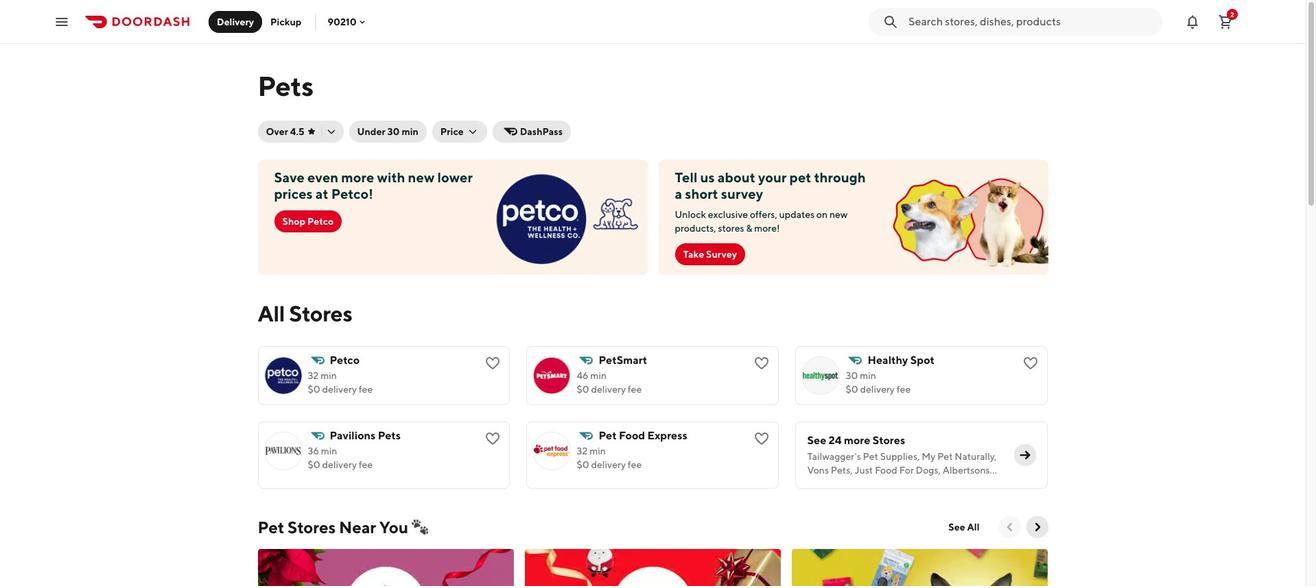 Task type: locate. For each thing, give the bounding box(es) containing it.
petco!
[[331, 186, 373, 202]]

delivery down food
[[591, 460, 626, 471]]

take survey button
[[675, 244, 745, 266]]

1 vertical spatial 32
[[577, 446, 588, 457]]

0 vertical spatial 30
[[387, 126, 400, 137]]

pet food express
[[599, 430, 687, 443]]

30 right under
[[387, 126, 400, 137]]

0 vertical spatial new
[[408, 169, 435, 185]]

on
[[816, 209, 828, 220]]

30
[[387, 126, 400, 137], [846, 371, 858, 382]]

30 inside button
[[387, 126, 400, 137]]

30 up the see 24 more stores
[[846, 371, 858, 382]]

delivery inside "36 min $0 delivery fee"
[[322, 460, 357, 471]]

pets right the pavilions
[[378, 430, 401, 443]]

fee inside "36 min $0 delivery fee"
[[359, 460, 373, 471]]

$0 for petsmart
[[577, 384, 589, 395]]

petsmart
[[599, 354, 647, 367]]

1 vertical spatial new
[[829, 209, 848, 220]]

pavilions pets
[[330, 430, 401, 443]]

all
[[258, 301, 285, 327], [967, 522, 979, 533]]

min for petsmart
[[590, 371, 607, 382]]

0 vertical spatial click to add this store to your saved list image
[[1023, 355, 1039, 372]]

1 vertical spatial see
[[949, 522, 965, 533]]

$0
[[308, 384, 320, 395], [577, 384, 589, 395], [846, 384, 858, 395], [308, 460, 320, 471], [577, 460, 589, 471]]

0 vertical spatial petco
[[307, 216, 334, 227]]

tell
[[675, 169, 697, 185]]

min down healthy
[[860, 371, 876, 382]]

0 vertical spatial pet
[[599, 430, 617, 443]]

notification bell image
[[1184, 13, 1201, 30]]

delivery down healthy
[[860, 384, 895, 395]]

1 vertical spatial 30
[[846, 371, 858, 382]]

fee inside 30 min $0 delivery fee
[[897, 384, 911, 395]]

fee
[[359, 384, 373, 395], [628, 384, 642, 395], [897, 384, 911, 395], [359, 460, 373, 471], [628, 460, 642, 471]]

dashpass button
[[492, 121, 571, 143]]

min for pet food express
[[590, 446, 606, 457]]

0 vertical spatial more
[[341, 169, 374, 185]]

1 horizontal spatial all
[[967, 522, 979, 533]]

36
[[308, 446, 319, 457]]

click to add this store to your saved list image
[[485, 355, 501, 372], [754, 355, 770, 372], [485, 431, 501, 447]]

petco
[[307, 216, 334, 227], [330, 354, 360, 367]]

$0 for pet food express
[[577, 460, 589, 471]]

pets
[[258, 70, 313, 102], [378, 430, 401, 443]]

pet for pet stores near you 🐾
[[258, 518, 284, 537]]

a
[[675, 186, 682, 202]]

min inside "36 min $0 delivery fee"
[[321, 446, 337, 457]]

0 vertical spatial 32 min $0 delivery fee
[[308, 371, 373, 395]]

30 min $0 delivery fee
[[846, 371, 911, 395]]

min inside 46 min $0 delivery fee
[[590, 371, 607, 382]]

about
[[718, 169, 755, 185]]

1 horizontal spatial click to add this store to your saved list image
[[1023, 355, 1039, 372]]

0 horizontal spatial pets
[[258, 70, 313, 102]]

you
[[379, 518, 408, 537]]

90210 button
[[328, 16, 368, 27]]

0 horizontal spatial see
[[807, 434, 826, 447]]

delivery inside 30 min $0 delivery fee
[[860, 384, 895, 395]]

36 min $0 delivery fee
[[308, 446, 373, 471]]

petco down all stores
[[330, 354, 360, 367]]

$0 for petco
[[308, 384, 320, 395]]

more up the petco!
[[341, 169, 374, 185]]

0 horizontal spatial new
[[408, 169, 435, 185]]

0 vertical spatial see
[[807, 434, 826, 447]]

fee down healthy spot
[[897, 384, 911, 395]]

new right with
[[408, 169, 435, 185]]

stores
[[289, 301, 352, 327], [873, 434, 905, 447], [287, 518, 336, 537]]

spot
[[910, 354, 935, 367]]

1 vertical spatial more
[[844, 434, 870, 447]]

fee for healthy spot
[[897, 384, 911, 395]]

min right 36
[[321, 446, 337, 457]]

32 min $0 delivery fee
[[308, 371, 373, 395], [577, 446, 642, 471]]

take
[[683, 249, 704, 260]]

46 min $0 delivery fee
[[577, 371, 642, 395]]

0 horizontal spatial click to add this store to your saved list image
[[754, 431, 770, 447]]

fee for pavilions pets
[[359, 460, 373, 471]]

0 horizontal spatial 32
[[308, 371, 319, 382]]

delivery
[[217, 16, 254, 27]]

more
[[341, 169, 374, 185], [844, 434, 870, 447]]

0 horizontal spatial 30
[[387, 126, 400, 137]]

0 horizontal spatial more
[[341, 169, 374, 185]]

see
[[807, 434, 826, 447], [949, 522, 965, 533]]

exclusive
[[708, 209, 748, 220]]

fee inside 46 min $0 delivery fee
[[628, 384, 642, 395]]

min down pet food express
[[590, 446, 606, 457]]

stores for pet stores near you 🐾
[[287, 518, 336, 537]]

with
[[377, 169, 405, 185]]

delivery inside 46 min $0 delivery fee
[[591, 384, 626, 395]]

more right 24 at bottom right
[[844, 434, 870, 447]]

1 vertical spatial pets
[[378, 430, 401, 443]]

more inside 'save even more with new lower prices at petco!'
[[341, 169, 374, 185]]

32 for petco
[[308, 371, 319, 382]]

1 horizontal spatial more
[[844, 434, 870, 447]]

0 vertical spatial all
[[258, 301, 285, 327]]

min
[[402, 126, 418, 137], [321, 371, 337, 382], [590, 371, 607, 382], [860, 371, 876, 382], [321, 446, 337, 457], [590, 446, 606, 457]]

1 horizontal spatial 32
[[577, 446, 588, 457]]

32
[[308, 371, 319, 382], [577, 446, 588, 457]]

see for see 24 more stores
[[807, 434, 826, 447]]

32 min $0 delivery fee up the pavilions
[[308, 371, 373, 395]]

1 vertical spatial stores
[[873, 434, 905, 447]]

0 horizontal spatial 32 min $0 delivery fee
[[308, 371, 373, 395]]

0 horizontal spatial all
[[258, 301, 285, 327]]

2 vertical spatial stores
[[287, 518, 336, 537]]

delivery
[[322, 384, 357, 395], [591, 384, 626, 395], [860, 384, 895, 395], [322, 460, 357, 471], [591, 460, 626, 471]]

delivery down the pavilions
[[322, 460, 357, 471]]

delivery for petco
[[322, 384, 357, 395]]

new
[[408, 169, 435, 185], [829, 209, 848, 220]]

0 vertical spatial 32
[[308, 371, 319, 382]]

healthy
[[868, 354, 908, 367]]

1 vertical spatial 32 min $0 delivery fee
[[577, 446, 642, 471]]

0 horizontal spatial pet
[[258, 518, 284, 537]]

stores for all stores
[[289, 301, 352, 327]]

min right 46
[[590, 371, 607, 382]]

$0 inside 46 min $0 delivery fee
[[577, 384, 589, 395]]

offers,
[[750, 209, 777, 220]]

new right on
[[829, 209, 848, 220]]

1 horizontal spatial new
[[829, 209, 848, 220]]

30 inside 30 min $0 delivery fee
[[846, 371, 858, 382]]

fee down food
[[628, 460, 642, 471]]

$0 inside "36 min $0 delivery fee"
[[308, 460, 320, 471]]

pet
[[789, 169, 811, 185]]

1 horizontal spatial 32 min $0 delivery fee
[[577, 446, 642, 471]]

your
[[758, 169, 787, 185]]

click to add this store to your saved list image
[[1023, 355, 1039, 372], [754, 431, 770, 447]]

tell us about your pet through a short survey
[[675, 169, 866, 202]]

32 for pet food express
[[577, 446, 588, 457]]

0 vertical spatial stores
[[289, 301, 352, 327]]

min inside 30 min $0 delivery fee
[[860, 371, 876, 382]]

fee for petsmart
[[628, 384, 642, 395]]

1 vertical spatial pet
[[258, 518, 284, 537]]

1 horizontal spatial pets
[[378, 430, 401, 443]]

stores
[[718, 223, 744, 234]]

$0 inside 30 min $0 delivery fee
[[846, 384, 858, 395]]

short
[[685, 186, 718, 202]]

previous button of carousel image
[[1003, 521, 1017, 535]]

1 horizontal spatial 30
[[846, 371, 858, 382]]

fee down petsmart
[[628, 384, 642, 395]]

1 horizontal spatial see
[[949, 522, 965, 533]]

under 30 min button
[[349, 121, 427, 143]]

delivery down petsmart
[[591, 384, 626, 395]]

min right under
[[402, 126, 418, 137]]

min for petco
[[321, 371, 337, 382]]

over
[[266, 126, 288, 137]]

fee up the pavilions pets
[[359, 384, 373, 395]]

fee down the pavilions pets
[[359, 460, 373, 471]]

petco inside button
[[307, 216, 334, 227]]

delivery for petsmart
[[591, 384, 626, 395]]

fee for pet food express
[[628, 460, 642, 471]]

next button of carousel image
[[1030, 521, 1044, 535]]

food
[[619, 430, 645, 443]]

1 vertical spatial click to add this store to your saved list image
[[754, 431, 770, 447]]

see left 24 at bottom right
[[807, 434, 826, 447]]

min up the pavilions
[[321, 371, 337, 382]]

pet
[[599, 430, 617, 443], [258, 518, 284, 537]]

see all image
[[1019, 449, 1032, 462]]

24
[[829, 434, 842, 447]]

over 4.5
[[266, 126, 304, 137]]

petco right shop
[[307, 216, 334, 227]]

over 4.5 button
[[258, 121, 343, 143]]

2
[[1230, 10, 1234, 18]]

unlock
[[675, 209, 706, 220]]

delivery up the pavilions
[[322, 384, 357, 395]]

express
[[647, 430, 687, 443]]

near
[[339, 518, 376, 537]]

pets up over 4.5
[[258, 70, 313, 102]]

32 min $0 delivery fee down food
[[577, 446, 642, 471]]

more for stores
[[844, 434, 870, 447]]

see left previous button of carousel icon
[[949, 522, 965, 533]]

1 horizontal spatial pet
[[599, 430, 617, 443]]



Task type: describe. For each thing, give the bounding box(es) containing it.
click to add this store to your saved list image for healthy spot
[[1023, 355, 1039, 372]]

pet for pet food express
[[599, 430, 617, 443]]

46
[[577, 371, 588, 382]]

32 min $0 delivery fee for petco
[[308, 371, 373, 395]]

healthy spot
[[868, 354, 935, 367]]

see 24 more stores
[[807, 434, 905, 447]]

under
[[357, 126, 385, 137]]

through
[[814, 169, 866, 185]]

pet stores near you 🐾
[[258, 518, 428, 537]]

min for pavilions pets
[[321, 446, 337, 457]]

take survey
[[683, 249, 737, 260]]

under 30 min
[[357, 126, 418, 137]]

&
[[746, 223, 752, 234]]

min for healthy spot
[[860, 371, 876, 382]]

pickup
[[270, 16, 302, 27]]

$0 for pavilions pets
[[308, 460, 320, 471]]

save
[[274, 169, 305, 185]]

price
[[440, 126, 464, 137]]

🐾
[[412, 518, 428, 537]]

1 vertical spatial petco
[[330, 354, 360, 367]]

click to add this store to your saved list image for petco
[[485, 355, 501, 372]]

survey
[[706, 249, 737, 260]]

shop
[[282, 216, 305, 227]]

fee for petco
[[359, 384, 373, 395]]

us
[[700, 169, 715, 185]]

more for with
[[341, 169, 374, 185]]

click to add this store to your saved list image for pet food express
[[754, 431, 770, 447]]

click to add this store to your saved list image for petsmart
[[754, 355, 770, 372]]

prices
[[274, 186, 313, 202]]

new inside unlock exclusive offers, updates on new products, stores & more!
[[829, 209, 848, 220]]

products,
[[675, 223, 716, 234]]

2 button
[[1212, 8, 1239, 35]]

open menu image
[[54, 13, 70, 30]]

delivery for pavilions pets
[[322, 460, 357, 471]]

unlock exclusive offers, updates on new products, stores & more!
[[675, 209, 848, 234]]

Store search: begin typing to search for stores available on DoorDash text field
[[908, 14, 1154, 29]]

save even more with new lower prices at petco!
[[274, 169, 473, 202]]

pet stores near you 🐾 link
[[258, 517, 428, 539]]

even
[[307, 169, 338, 185]]

click to add this store to your saved list image for pavilions pets
[[485, 431, 501, 447]]

3 items, open order cart image
[[1217, 13, 1234, 30]]

lower
[[437, 169, 473, 185]]

see all
[[949, 522, 979, 533]]

32 min $0 delivery fee for pet food express
[[577, 446, 642, 471]]

1 vertical spatial all
[[967, 522, 979, 533]]

see all link
[[940, 517, 988, 539]]

$0 for healthy spot
[[846, 384, 858, 395]]

all stores
[[258, 301, 352, 327]]

min inside button
[[402, 126, 418, 137]]

pickup button
[[262, 11, 310, 33]]

survey
[[721, 186, 763, 202]]

delivery for pet food express
[[591, 460, 626, 471]]

0 vertical spatial pets
[[258, 70, 313, 102]]

shop petco button
[[274, 211, 342, 233]]

price button
[[432, 121, 487, 143]]

90210
[[328, 16, 357, 27]]

at
[[315, 186, 328, 202]]

see for see all
[[949, 522, 965, 533]]

delivery button
[[209, 11, 262, 33]]

shop petco
[[282, 216, 334, 227]]

more!
[[754, 223, 780, 234]]

pavilions
[[330, 430, 376, 443]]

4.5
[[290, 126, 304, 137]]

new inside 'save even more with new lower prices at petco!'
[[408, 169, 435, 185]]

updates
[[779, 209, 815, 220]]

delivery for healthy spot
[[860, 384, 895, 395]]

dashpass
[[520, 126, 563, 137]]



Task type: vqa. For each thing, say whether or not it's contained in the screenshot.
36 Min $0 Delivery Fee
yes



